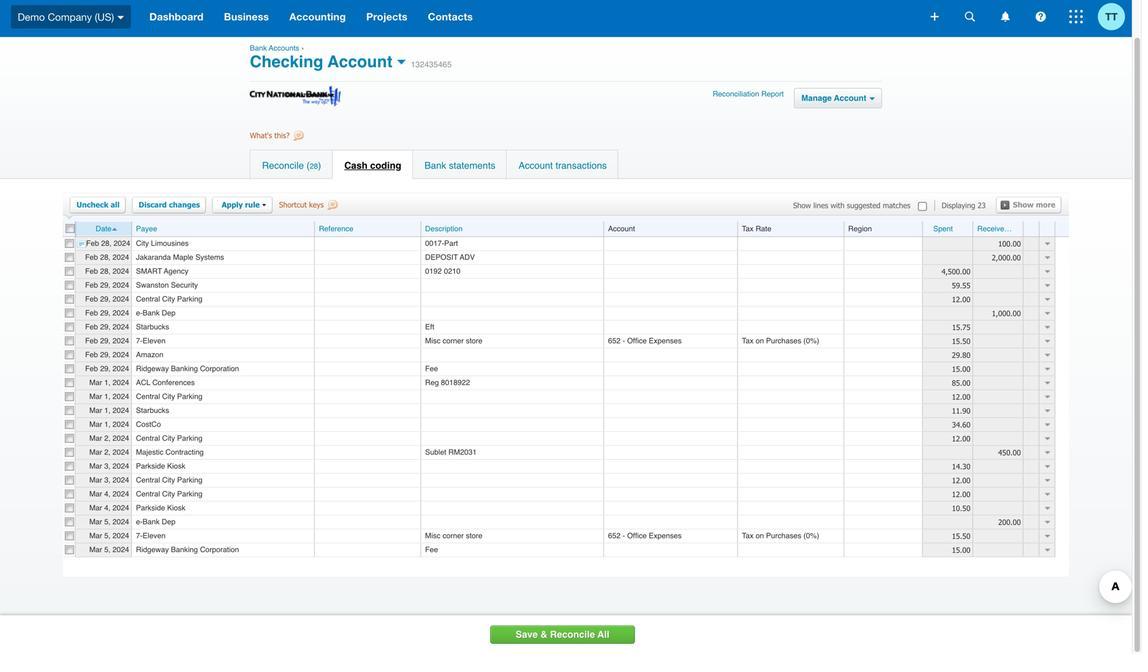 Task type: vqa. For each thing, say whether or not it's contained in the screenshot.
send on the top of the page
no



Task type: describe. For each thing, give the bounding box(es) containing it.
tt
[[1106, 11, 1118, 23]]

1 horizontal spatial svg image
[[1001, 12, 1010, 22]]

payee
[[136, 225, 157, 233]]

on for feb 29, 2024 7-eleven
[[756, 337, 764, 345]]

7- for mar 5, 2024
[[136, 532, 143, 541]]

12.00 for feb 29, 2024 central city parking
[[952, 295, 971, 304]]

2024 for feb 29, 2024 central city parking
[[113, 295, 129, 304]]

all
[[598, 630, 610, 641]]

show for show more
[[1013, 200, 1034, 209]]

652 - office expenses for mar 5, 2024 7-eleven
[[608, 532, 682, 541]]

with
[[831, 201, 845, 210]]

feb for 4,500.00
[[85, 267, 98, 276]]

feb 29, 2024 e-bank dep
[[85, 309, 176, 317]]

description
[[425, 225, 463, 233]]

systems
[[195, 253, 224, 262]]

office for feb 29, 2024 7-eleven
[[627, 337, 647, 345]]

tt button
[[1098, 0, 1132, 37]]

rm2031
[[449, 448, 477, 457]]

corporation for feb 29, 2024 ridgeway banking corporation
[[200, 365, 239, 373]]

reg 8018922
[[425, 379, 470, 387]]

matches
[[883, 201, 911, 210]]

mar for mar 3, 2024 central city parking
[[89, 476, 102, 485]]

reconciliation report link
[[713, 89, 784, 99]]

2024 for feb 28, 2024 jakaranda maple systems
[[113, 253, 129, 262]]

coding
[[370, 160, 402, 171]]

central for mar 3, 2024
[[136, 476, 160, 485]]

changes
[[169, 200, 200, 209]]

save & reconcile all link
[[490, 626, 635, 645]]

2 horizontal spatial svg image
[[1036, 12, 1046, 22]]

15.50 for mar 5, 2024 7-eleven
[[952, 532, 971, 541]]

security
[[171, 281, 198, 290]]

reconciliation
[[713, 90, 760, 98]]

mar 5, 2024 7-eleven
[[89, 532, 166, 541]]

ridgeway for feb 29, 2024
[[136, 365, 169, 373]]

office for mar 5, 2024 7-eleven
[[627, 532, 647, 541]]

5, for 15.50
[[104, 532, 111, 541]]

34.60
[[952, 420, 971, 430]]

mar for mar 1, 2024 costco
[[89, 420, 102, 429]]

purchases for mar 5, 2024 7-eleven
[[766, 532, 802, 541]]

29, for 15.75
[[100, 323, 111, 331]]

reconcile
[[550, 630, 595, 641]]

1 5, from the top
[[104, 518, 111, 527]]

account transactions
[[519, 160, 607, 171]]

2024 for mar 5, 2024 ridgeway banking corporation
[[113, 546, 129, 554]]

bank statements
[[425, 160, 496, 171]]

purchases for feb 29, 2024 7-eleven
[[766, 337, 802, 345]]

feb for 15.75
[[85, 323, 98, 331]]

mar for mar 5, 2024 7-eleven
[[89, 532, 102, 541]]

apply rule button
[[212, 200, 268, 209]]

feb 28, 2024 jakaranda maple systems
[[85, 253, 224, 262]]

2024 for feb 28, 2024 smart agency
[[113, 267, 129, 276]]

show more link
[[1001, 197, 1063, 215]]

shortcut
[[279, 200, 307, 209]]

central for feb 29, 2024
[[136, 295, 160, 304]]

all
[[111, 200, 120, 209]]

demo company (us) button
[[0, 0, 139, 37]]

part
[[444, 239, 458, 248]]

acl
[[136, 379, 150, 387]]

15.00 for mar 5, 2024 ridgeway banking corporation
[[952, 546, 971, 555]]

city for mar 2, 2024
[[162, 434, 175, 443]]

parking for mar 2, 2024 central city parking
[[177, 434, 203, 443]]

feb for 15.00
[[85, 365, 98, 373]]

starbucks for 15.75
[[136, 323, 169, 331]]

12.00 for mar 2, 2024 central city parking
[[952, 434, 971, 444]]

dep for 1,000.00
[[162, 309, 176, 317]]

(0%) for mar 5, 2024 7-eleven
[[804, 532, 820, 541]]

feb 29, 2024 starbucks
[[85, 323, 169, 331]]

3, for 14.30
[[104, 462, 111, 471]]

deposit
[[425, 253, 458, 262]]

reconcile (
[[262, 160, 310, 171]]

conferences
[[152, 379, 195, 387]]

sublet
[[425, 448, 447, 457]]

city down payee
[[136, 239, 149, 248]]

15.00 for feb 29, 2024 ridgeway banking corporation
[[952, 365, 971, 374]]

eleven for mar 5, 2024 7-eleven
[[143, 532, 166, 541]]

kiosk for 10.50
[[167, 504, 186, 513]]

uncheck all link
[[74, 197, 126, 215]]

apply rule
[[222, 200, 260, 209]]

banking for mar 5, 2024 ridgeway banking corporation
[[171, 546, 198, 554]]

central for mar 2, 2024
[[136, 434, 160, 443]]

banking for feb 29, 2024 ridgeway banking corporation
[[171, 365, 198, 373]]

parkside for 14.30
[[136, 462, 165, 471]]

2024 for mar 5, 2024 7-eleven
[[113, 532, 129, 541]]

show more
[[1013, 200, 1056, 209]]

cash
[[344, 160, 368, 171]]

adv
[[460, 253, 475, 262]]

costco
[[136, 420, 161, 429]]

feb for 59.55
[[85, 281, 98, 290]]

report
[[762, 90, 784, 98]]

652 for mar 5, 2024 7-eleven
[[608, 532, 621, 541]]

200.00
[[999, 518, 1021, 527]]

city for mar 4, 2024
[[162, 490, 175, 499]]

contracting
[[166, 448, 204, 457]]

expenses for feb 29, 2024 7-eleven
[[649, 337, 682, 345]]

2024 for feb 29, 2024 e-bank dep
[[113, 309, 129, 317]]

dashboard link
[[139, 0, 214, 37]]

)
[[318, 160, 321, 171]]

demo
[[18, 11, 45, 23]]

feb 29, 2024 7-eleven
[[85, 337, 166, 345]]

parking for feb 29, 2024 central city parking
[[177, 295, 203, 304]]

12.00 for mar 1, 2024 central city parking
[[952, 393, 971, 402]]

28, for feb 28, 2024 smart agency
[[100, 267, 111, 276]]

mar 3, 2024 central city parking
[[89, 476, 203, 485]]

14.30
[[952, 462, 971, 471]]

0 horizontal spatial svg image
[[931, 13, 939, 21]]

city limousines
[[136, 239, 189, 248]]

parking for mar 1, 2024 central city parking
[[177, 393, 203, 401]]

uncheck all
[[77, 200, 120, 209]]

1 horizontal spatial svg image
[[965, 12, 976, 22]]

discard changes link
[[137, 197, 207, 215]]

feb 29, 2024 swanston security
[[85, 281, 198, 290]]

1, for 85.00
[[104, 379, 111, 387]]

mar 2, 2024 majestic contracting
[[89, 448, 204, 457]]

450.00
[[999, 448, 1021, 458]]

central for mar 4, 2024
[[136, 490, 160, 499]]

kiosk for 14.30
[[167, 462, 186, 471]]

mar 5, 2024 ridgeway banking corporation
[[89, 546, 239, 554]]

mar for mar 1, 2024 starbucks
[[89, 407, 102, 415]]

cash coding link
[[333, 151, 412, 179]]

100.00
[[999, 239, 1021, 248]]

eleven for feb 29, 2024 7-eleven
[[143, 337, 166, 345]]

show lines with suggested matches
[[793, 201, 911, 210]]

mar 1, 2024 costco
[[89, 420, 161, 429]]

59.55
[[952, 281, 971, 290]]

misc for feb 29, 2024 7-eleven
[[425, 337, 441, 345]]

5, for 15.00
[[104, 546, 111, 554]]

29, for 59.55
[[100, 281, 111, 290]]

feb 29, 2024 ridgeway banking corporation
[[85, 365, 239, 373]]

2,000.00
[[992, 253, 1021, 262]]

spent
[[934, 225, 953, 233]]

0192 0210
[[425, 267, 461, 276]]

accounting button
[[279, 0, 356, 37]]

business
[[224, 11, 269, 23]]

mar for mar 5, 2024 e-bank dep
[[89, 518, 102, 527]]

checking account
[[250, 52, 393, 71]]

misc for mar 5, 2024 7-eleven
[[425, 532, 441, 541]]

deposit adv
[[425, 253, 475, 262]]

ridgeway for mar 5, 2024
[[136, 546, 169, 554]]

2024 for feb 29, 2024 starbucks
[[113, 323, 129, 331]]

show for show lines with suggested matches
[[793, 201, 811, 210]]

company
[[48, 11, 92, 23]]

shortcut keys
[[279, 200, 324, 209]]

contacts
[[428, 11, 473, 23]]

agency
[[164, 267, 189, 276]]

corporation for mar 5, 2024 ridgeway banking corporation
[[200, 546, 239, 554]]

0192
[[425, 267, 442, 276]]

fee for feb 29, 2024 ridgeway banking corporation
[[425, 365, 438, 373]]

0210
[[444, 267, 461, 276]]

jakaranda
[[136, 253, 171, 262]]

mar for mar 2, 2024 majestic contracting
[[89, 448, 102, 457]]

2, for mar 2, 2024 majestic contracting
[[104, 448, 111, 457]]



Task type: locate. For each thing, give the bounding box(es) containing it.
mar 2, 2024 central city parking
[[89, 434, 203, 443]]

1 652 from the top
[[608, 337, 621, 345]]

reconciliation report
[[713, 90, 784, 98]]

date
[[96, 225, 112, 233]]

mar for mar 2, 2024 central city parking
[[89, 434, 102, 443]]

1, up mar 1, 2024 costco
[[104, 407, 111, 415]]

smart
[[136, 267, 162, 276]]

dep for 200.00
[[162, 518, 176, 527]]

1 dep from the top
[[162, 309, 176, 317]]

85.00
[[952, 379, 971, 388]]

2024 up mar 3, 2024 parkside kiosk
[[113, 448, 129, 457]]

1 vertical spatial (0%)
[[804, 532, 820, 541]]

1,
[[104, 379, 111, 387], [104, 393, 111, 401], [104, 407, 111, 415], [104, 420, 111, 429]]

1 on from the top
[[756, 337, 764, 345]]

0 vertical spatial purchases
[[766, 337, 802, 345]]

2 29, from the top
[[100, 295, 111, 304]]

1 vertical spatial dep
[[162, 518, 176, 527]]

ridgeway down mar 5, 2024 7-eleven
[[136, 546, 169, 554]]

2024 up mar 3, 2024 central city parking
[[113, 462, 129, 471]]

12.00 down 85.00
[[952, 393, 971, 402]]

29, up feb 29, 2024 7-eleven at left bottom
[[100, 323, 111, 331]]

1 ridgeway from the top
[[136, 365, 169, 373]]

1 parkside from the top
[[136, 462, 165, 471]]

1 15.00 from the top
[[952, 365, 971, 374]]

2 vertical spatial 5,
[[104, 546, 111, 554]]

0 vertical spatial 15.50
[[952, 337, 971, 346]]

1 misc from the top
[[425, 337, 441, 345]]

6 mar from the top
[[89, 448, 102, 457]]

2024 down mar 1, 2024 starbucks
[[113, 420, 129, 429]]

1 652 - office expenses from the top
[[608, 337, 682, 345]]

1 vertical spatial on
[[756, 532, 764, 541]]

kiosk down 'mar 4, 2024 central city parking'
[[167, 504, 186, 513]]

12.00 down 14.30
[[952, 476, 971, 485]]

0017-
[[425, 239, 444, 248]]

suggested
[[847, 201, 881, 210]]

2 parkside from the top
[[136, 504, 165, 513]]

2 4, from the top
[[104, 504, 111, 513]]

show left lines
[[793, 201, 811, 210]]

1 29, from the top
[[100, 281, 111, 290]]

2024 for mar 5, 2024 e-bank dep
[[113, 518, 129, 527]]

2024 for feb 29, 2024 ridgeway banking corporation
[[113, 365, 129, 373]]

2024 up feb 28, 2024 smart agency
[[114, 239, 130, 248]]

this?
[[275, 131, 290, 140]]

2024 up 'feb 29, 2024 swanston security'
[[113, 267, 129, 276]]

mar 5, 2024 e-bank dep
[[89, 518, 176, 527]]

banking down mar 5, 2024 e-bank dep
[[171, 546, 198, 554]]

0 vertical spatial 652
[[608, 337, 621, 345]]

5, down mar 5, 2024 e-bank dep
[[104, 532, 111, 541]]

4 parking from the top
[[177, 476, 203, 485]]

1 3, from the top
[[104, 462, 111, 471]]

2 vertical spatial 28,
[[100, 267, 111, 276]]

checking
[[250, 52, 323, 71]]

2 banking from the top
[[171, 546, 198, 554]]

7 mar from the top
[[89, 462, 102, 471]]

4 central from the top
[[136, 476, 160, 485]]

7- up amazon
[[136, 337, 143, 345]]

1 office from the top
[[627, 337, 647, 345]]

29, up feb 29, 2024 starbucks
[[100, 309, 111, 317]]

projects
[[366, 11, 408, 23]]

4,500.00
[[942, 267, 971, 276]]

majestic
[[136, 448, 163, 457]]

0 vertical spatial eleven
[[143, 337, 166, 345]]

1 (0%) from the top
[[804, 337, 820, 345]]

28
[[310, 162, 318, 171]]

2024 for mar 1, 2024 starbucks
[[113, 407, 129, 415]]

received
[[978, 225, 1009, 233]]

1 vertical spatial 28,
[[100, 253, 111, 262]]

2024 up mar 4, 2024 parkside kiosk
[[113, 490, 129, 499]]

svg image inside demo company (us) popup button
[[117, 16, 124, 19]]

2 15.00 from the top
[[952, 546, 971, 555]]

2024 down feb 29, 2024 7-eleven at left bottom
[[113, 351, 129, 359]]

1 corporation from the top
[[200, 365, 239, 373]]

parkside for 10.50
[[136, 504, 165, 513]]

accounting
[[289, 11, 346, 23]]

tax for feb 29, 2024 7-eleven
[[742, 337, 754, 345]]

1 vertical spatial misc
[[425, 532, 441, 541]]

2 kiosk from the top
[[167, 504, 186, 513]]

2024 for mar 4, 2024 central city parking
[[113, 490, 129, 499]]

corporation
[[200, 365, 239, 373], [200, 546, 239, 554]]

central down swanston
[[136, 295, 160, 304]]

29, for 15.00
[[100, 365, 111, 373]]

28, for feb 28, 2024 jakaranda maple systems
[[100, 253, 111, 262]]

what's this?
[[250, 131, 290, 140]]

mar for mar 4, 2024 parkside kiosk
[[89, 504, 102, 513]]

2 - from the top
[[623, 532, 625, 541]]

1 vertical spatial eleven
[[143, 532, 166, 541]]

29, up feb 29, 2024 amazon
[[100, 337, 111, 345]]

1 2, from the top
[[104, 434, 111, 443]]

bank left statements
[[425, 160, 446, 171]]

29, for 15.50
[[100, 337, 111, 345]]

starbucks for 11.90
[[136, 407, 169, 415]]

2 purchases from the top
[[766, 532, 802, 541]]

9 mar from the top
[[89, 490, 102, 499]]

2 corner from the top
[[443, 532, 464, 541]]

2 office from the top
[[627, 532, 647, 541]]

4, up mar 4, 2024 parkside kiosk
[[104, 490, 111, 499]]

1 4, from the top
[[104, 490, 111, 499]]

0 vertical spatial 4,
[[104, 490, 111, 499]]

5, up mar 5, 2024 7-eleven
[[104, 518, 111, 527]]

2 starbucks from the top
[[136, 407, 169, 415]]

1 vertical spatial 652 - office expenses
[[608, 532, 682, 541]]

1 purchases from the top
[[766, 337, 802, 345]]

1 vertical spatial expenses
[[649, 532, 682, 541]]

0 vertical spatial corporation
[[200, 365, 239, 373]]

3 mar from the top
[[89, 407, 102, 415]]

2 central from the top
[[136, 393, 160, 401]]

fee for mar 5, 2024 ridgeway banking corporation
[[425, 546, 438, 554]]

2 e- from the top
[[136, 518, 143, 527]]

store for feb 29, 2024 7-eleven
[[466, 337, 483, 345]]

2 (0%) from the top
[[804, 532, 820, 541]]

1 starbucks from the top
[[136, 323, 169, 331]]

starbucks up costco
[[136, 407, 169, 415]]

8018922
[[441, 379, 470, 387]]

kiosk down contracting
[[167, 462, 186, 471]]

accounts
[[269, 44, 299, 52]]

1 vertical spatial tax
[[742, 337, 754, 345]]

business button
[[214, 0, 279, 37]]

show left more
[[1013, 200, 1034, 209]]

3 1, from the top
[[104, 407, 111, 415]]

2, for mar 2, 2024 central city parking
[[104, 434, 111, 443]]

- for feb 29, 2024 7-eleven
[[623, 337, 625, 345]]

1 vertical spatial corporation
[[200, 546, 239, 554]]

1, up mar 1, 2024 starbucks
[[104, 393, 111, 401]]

28, for feb 28, 2024
[[101, 239, 112, 248]]

2024 for mar 4, 2024 parkside kiosk
[[113, 504, 129, 513]]

2024 up feb 29, 2024 amazon
[[113, 337, 129, 345]]

rule
[[245, 200, 260, 209]]

maple
[[173, 253, 193, 262]]

2 1, from the top
[[104, 393, 111, 401]]

0 vertical spatial starbucks
[[136, 323, 169, 331]]

1 vertical spatial 7-
[[136, 532, 143, 541]]

parkside down majestic
[[136, 462, 165, 471]]

show inside "link"
[[1013, 200, 1034, 209]]

save & reconcile all
[[516, 630, 610, 641]]

3 29, from the top
[[100, 309, 111, 317]]

0 horizontal spatial svg image
[[117, 16, 124, 19]]

parking
[[177, 295, 203, 304], [177, 393, 203, 401], [177, 434, 203, 443], [177, 476, 203, 485], [177, 490, 203, 499]]

0 horizontal spatial show
[[793, 201, 811, 210]]

652 - office expenses for feb 29, 2024 7-eleven
[[608, 337, 682, 345]]

4 12.00 from the top
[[952, 476, 971, 485]]

2 horizontal spatial svg image
[[1070, 10, 1083, 23]]

1 e- from the top
[[136, 309, 143, 317]]

feb 28, 2024 smart agency
[[85, 267, 189, 276]]

2024 left acl
[[113, 379, 129, 387]]

1 vertical spatial misc corner store
[[425, 532, 483, 541]]

apply
[[222, 200, 243, 209]]

0 vertical spatial 2,
[[104, 434, 111, 443]]

2 dep from the top
[[162, 518, 176, 527]]

central up 'mar 4, 2024 central city parking'
[[136, 476, 160, 485]]

0 vertical spatial 28,
[[101, 239, 112, 248]]

dep
[[162, 309, 176, 317], [162, 518, 176, 527]]

svg image
[[1070, 10, 1083, 23], [965, 12, 976, 22], [117, 16, 124, 19]]

2024
[[114, 239, 130, 248], [113, 253, 129, 262], [113, 267, 129, 276], [113, 281, 129, 290], [113, 295, 129, 304], [113, 309, 129, 317], [113, 323, 129, 331], [113, 337, 129, 345], [113, 351, 129, 359], [113, 365, 129, 373], [113, 379, 129, 387], [113, 393, 129, 401], [113, 407, 129, 415], [113, 420, 129, 429], [113, 434, 129, 443], [113, 448, 129, 457], [113, 462, 129, 471], [113, 476, 129, 485], [113, 490, 129, 499], [113, 504, 129, 513], [113, 518, 129, 527], [113, 532, 129, 541], [113, 546, 129, 554]]

tax
[[742, 225, 754, 233], [742, 337, 754, 345], [742, 532, 754, 541]]

1, down mar 1, 2024 starbucks
[[104, 420, 111, 429]]

0 vertical spatial misc
[[425, 337, 441, 345]]

29,
[[100, 281, 111, 290], [100, 295, 111, 304], [100, 309, 111, 317], [100, 323, 111, 331], [100, 337, 111, 345], [100, 351, 111, 359], [100, 365, 111, 373]]

3 parking from the top
[[177, 434, 203, 443]]

6 29, from the top
[[100, 351, 111, 359]]

eleven up amazon
[[143, 337, 166, 345]]

feb 29, 2024 amazon
[[85, 351, 163, 359]]

feb
[[86, 239, 99, 248], [85, 253, 98, 262], [85, 267, 98, 276], [85, 281, 98, 290], [85, 295, 98, 304], [85, 309, 98, 317], [85, 323, 98, 331], [85, 337, 98, 345], [85, 351, 98, 359], [85, 365, 98, 373]]

dep up mar 5, 2024 ridgeway banking corporation
[[162, 518, 176, 527]]

2024 down feb 28, 2024
[[113, 253, 129, 262]]

1 expenses from the top
[[649, 337, 682, 345]]

5, down mar 5, 2024 7-eleven
[[104, 546, 111, 554]]

5 29, from the top
[[100, 337, 111, 345]]

15.00 up 85.00
[[952, 365, 971, 374]]

12.00 for mar 4, 2024 central city parking
[[952, 490, 971, 499]]

2 652 from the top
[[608, 532, 621, 541]]

1 vertical spatial fee
[[425, 546, 438, 554]]

0 vertical spatial 5,
[[104, 518, 111, 527]]

3 tax from the top
[[742, 532, 754, 541]]

2 12.00 from the top
[[952, 393, 971, 402]]

reference
[[319, 225, 354, 233]]

1 tax on purchases (0%) from the top
[[742, 337, 820, 345]]

mar for mar 1, 2024 acl conferences
[[89, 379, 102, 387]]

parking for mar 3, 2024 central city parking
[[177, 476, 203, 485]]

15.50 down 10.50
[[952, 532, 971, 541]]

Show lines with suggested matches checkbox
[[914, 202, 931, 211]]

3 central from the top
[[136, 434, 160, 443]]

0 vertical spatial -
[[623, 337, 625, 345]]

svg image
[[1001, 12, 1010, 22], [1036, 12, 1046, 22], [931, 13, 939, 21]]

discard changes
[[139, 200, 200, 209]]

feb for 12.00
[[85, 295, 98, 304]]

2 eleven from the top
[[143, 532, 166, 541]]

2024 for mar 2, 2024 majestic contracting
[[113, 448, 129, 457]]

1, down feb 29, 2024 amazon
[[104, 379, 111, 387]]

2024 down mar 3, 2024 parkside kiosk
[[113, 476, 129, 485]]

4 1, from the top
[[104, 420, 111, 429]]

banking up conferences
[[171, 365, 198, 373]]

1 horizontal spatial show
[[1013, 200, 1034, 209]]

shortcut keys link
[[279, 200, 340, 213]]

2024 up mar 1, 2024 starbucks
[[113, 393, 129, 401]]

central
[[136, 295, 160, 304], [136, 393, 160, 401], [136, 434, 160, 443], [136, 476, 160, 485], [136, 490, 160, 499]]

2024 up feb 29, 2024 starbucks
[[113, 309, 129, 317]]

corner for mar 5, 2024 7-eleven
[[443, 532, 464, 541]]

save
[[516, 630, 538, 641]]

1 vertical spatial starbucks
[[136, 407, 169, 415]]

0 vertical spatial (0%)
[[804, 337, 820, 345]]

1 vertical spatial ridgeway
[[136, 546, 169, 554]]

3,
[[104, 462, 111, 471], [104, 476, 111, 485]]

0 vertical spatial ridgeway
[[136, 365, 169, 373]]

1 vertical spatial corner
[[443, 532, 464, 541]]

misc corner store for feb 29, 2024 7-eleven
[[425, 337, 483, 345]]

7 29, from the top
[[100, 365, 111, 373]]

0 vertical spatial kiosk
[[167, 462, 186, 471]]

1 vertical spatial parkside
[[136, 504, 165, 513]]

displaying 23
[[942, 201, 986, 210]]

2024 for feb 29, 2024 amazon
[[113, 351, 129, 359]]

1 vertical spatial 15.50
[[952, 532, 971, 541]]

corner for feb 29, 2024 7-eleven
[[443, 337, 464, 345]]

e- for 200.00
[[136, 518, 143, 527]]

2 misc corner store from the top
[[425, 532, 483, 541]]

1 vertical spatial e-
[[136, 518, 143, 527]]

city up contracting
[[162, 434, 175, 443]]

29, for 12.00
[[100, 295, 111, 304]]

banking
[[171, 365, 198, 373], [171, 546, 198, 554]]

bank statements link
[[413, 151, 506, 179]]

23
[[978, 201, 986, 210]]

1 vertical spatial office
[[627, 532, 647, 541]]

misc
[[425, 337, 441, 345], [425, 532, 441, 541]]

12.00 for mar 3, 2024 central city parking
[[952, 476, 971, 485]]

region
[[849, 225, 872, 233]]

29.80
[[952, 351, 971, 360]]

misc corner store for mar 5, 2024 7-eleven
[[425, 532, 483, 541]]

2024 for feb 29, 2024 7-eleven
[[113, 337, 129, 345]]

amazon
[[136, 351, 163, 359]]

transactions
[[556, 160, 607, 171]]

1 vertical spatial 4,
[[104, 504, 111, 513]]

1 15.50 from the top
[[952, 337, 971, 346]]

feb 28, 2024
[[86, 239, 130, 248]]

8 mar from the top
[[89, 476, 102, 485]]

3 12.00 from the top
[[952, 434, 971, 444]]

2 ridgeway from the top
[[136, 546, 169, 554]]

12.00 down 34.60
[[952, 434, 971, 444]]

1 eleven from the top
[[143, 337, 166, 345]]

1 12.00 from the top
[[952, 295, 971, 304]]

5 parking from the top
[[177, 490, 203, 499]]

1 parking from the top
[[177, 295, 203, 304]]

keys
[[309, 200, 324, 209]]

0 vertical spatial misc corner store
[[425, 337, 483, 345]]

0 vertical spatial e-
[[136, 309, 143, 317]]

7- down mar 5, 2024 e-bank dep
[[136, 532, 143, 541]]

2 2, from the top
[[104, 448, 111, 457]]

0 vertical spatial office
[[627, 337, 647, 345]]

5 12.00 from the top
[[952, 490, 971, 499]]

0 vertical spatial fee
[[425, 365, 438, 373]]

2 misc from the top
[[425, 532, 441, 541]]

1 tax from the top
[[742, 225, 754, 233]]

29, down feb 28, 2024 smart agency
[[100, 281, 111, 290]]

11.90
[[952, 407, 971, 416]]

10.50
[[952, 504, 971, 513]]

1 vertical spatial banking
[[171, 546, 198, 554]]

3 5, from the top
[[104, 546, 111, 554]]

1, for 12.00
[[104, 393, 111, 401]]

tax on purchases (0%) for feb 29, 2024 7-eleven
[[742, 337, 820, 345]]

2024 down feb 28, 2024 smart agency
[[113, 281, 129, 290]]

29, down feb 29, 2024 7-eleven at left bottom
[[100, 351, 111, 359]]

15.50 up 29.80
[[952, 337, 971, 346]]

city down mar 3, 2024 central city parking
[[162, 490, 175, 499]]

29, down feb 29, 2024 amazon
[[100, 365, 111, 373]]

0 vertical spatial dep
[[162, 309, 176, 317]]

5,
[[104, 518, 111, 527], [104, 532, 111, 541], [104, 546, 111, 554]]

store for mar 5, 2024 7-eleven
[[466, 532, 483, 541]]

0 vertical spatial 15.00
[[952, 365, 971, 374]]

bank left the accounts
[[250, 44, 267, 52]]

2 tax from the top
[[742, 337, 754, 345]]

mar for mar 1, 2024 central city parking
[[89, 393, 102, 401]]

1 vertical spatial tax on purchases (0%)
[[742, 532, 820, 541]]

3, for 12.00
[[104, 476, 111, 485]]

5 mar from the top
[[89, 434, 102, 443]]

dep down feb 29, 2024 central city parking
[[162, 309, 176, 317]]

2 fee from the top
[[425, 546, 438, 554]]

4 mar from the top
[[89, 420, 102, 429]]

mar 1, 2024 acl conferences
[[89, 379, 195, 387]]

feb for 29.80
[[85, 351, 98, 359]]

city down security
[[162, 295, 175, 304]]

2024 up mar 5, 2024 e-bank dep
[[113, 504, 129, 513]]

1 vertical spatial 15.00
[[952, 546, 971, 555]]

13 mar from the top
[[89, 546, 102, 554]]

e- down feb 29, 2024 central city parking
[[136, 309, 143, 317]]

2024 up mar 5, 2024 7-eleven
[[113, 518, 129, 527]]

0 vertical spatial 7-
[[136, 337, 143, 345]]

1 vertical spatial 2,
[[104, 448, 111, 457]]

0 vertical spatial tax
[[742, 225, 754, 233]]

feb for 15.50
[[85, 337, 98, 345]]

expenses for mar 5, 2024 7-eleven
[[649, 532, 682, 541]]

2 15.50 from the top
[[952, 532, 971, 541]]

city down conferences
[[162, 393, 175, 401]]

3, down mar 3, 2024 parkside kiosk
[[104, 476, 111, 485]]

1 misc corner store from the top
[[425, 337, 483, 345]]

2 mar from the top
[[89, 393, 102, 401]]

kiosk
[[167, 462, 186, 471], [167, 504, 186, 513]]

bank
[[250, 44, 267, 52], [425, 160, 446, 171], [143, 309, 160, 317], [143, 518, 160, 527]]

tax for mar 5, 2024 7-eleven
[[742, 532, 754, 541]]

1 vertical spatial -
[[623, 532, 625, 541]]

parkside down 'mar 4, 2024 central city parking'
[[136, 504, 165, 513]]

city for mar 1, 2024
[[162, 393, 175, 401]]

29, up feb 29, 2024 e-bank dep
[[100, 295, 111, 304]]

652 for feb 29, 2024 7-eleven
[[608, 337, 621, 345]]

mar
[[89, 379, 102, 387], [89, 393, 102, 401], [89, 407, 102, 415], [89, 420, 102, 429], [89, 434, 102, 443], [89, 448, 102, 457], [89, 462, 102, 471], [89, 476, 102, 485], [89, 490, 102, 499], [89, 504, 102, 513], [89, 518, 102, 527], [89, 532, 102, 541], [89, 546, 102, 554]]

2 parking from the top
[[177, 393, 203, 401]]

2024 down feb 29, 2024 amazon
[[113, 365, 129, 373]]

11 mar from the top
[[89, 518, 102, 527]]

2024 up mar 1, 2024 costco
[[113, 407, 129, 415]]

2 5, from the top
[[104, 532, 111, 541]]

uncheck
[[77, 200, 108, 209]]

ridgeway
[[136, 365, 169, 373], [136, 546, 169, 554]]

2024 down mar 5, 2024 e-bank dep
[[113, 532, 129, 541]]

2,
[[104, 434, 111, 443], [104, 448, 111, 457]]

2 7- from the top
[[136, 532, 143, 541]]

7- for feb 29, 2024
[[136, 337, 143, 345]]

central down costco
[[136, 434, 160, 443]]

0 vertical spatial 3,
[[104, 462, 111, 471]]

12.00 down "59.55"
[[952, 295, 971, 304]]

2 corporation from the top
[[200, 546, 239, 554]]

e- down mar 4, 2024 parkside kiosk
[[136, 518, 143, 527]]

projects button
[[356, 0, 418, 37]]

2024 for mar 1, 2024 costco
[[113, 420, 129, 429]]

eleven up mar 5, 2024 ridgeway banking corporation
[[143, 532, 166, 541]]

2 expenses from the top
[[649, 532, 682, 541]]

2 vertical spatial tax
[[742, 532, 754, 541]]

15.50 for feb 29, 2024 7-eleven
[[952, 337, 971, 346]]

bank down mar 4, 2024 parkside kiosk
[[143, 518, 160, 527]]

1 corner from the top
[[443, 337, 464, 345]]

(0%) for feb 29, 2024 7-eleven
[[804, 337, 820, 345]]

central down mar 3, 2024 central city parking
[[136, 490, 160, 499]]

0 vertical spatial 652 - office expenses
[[608, 337, 682, 345]]

2 store from the top
[[466, 532, 483, 541]]

4 29, from the top
[[100, 323, 111, 331]]

ridgeway down amazon
[[136, 365, 169, 373]]

1 1, from the top
[[104, 379, 111, 387]]

mar for mar 5, 2024 ridgeway banking corporation
[[89, 546, 102, 554]]

1 fee from the top
[[425, 365, 438, 373]]

purchases
[[766, 337, 802, 345], [766, 532, 802, 541]]

1 central from the top
[[136, 295, 160, 304]]

1 store from the top
[[466, 337, 483, 345]]

1 vertical spatial 652
[[608, 532, 621, 541]]

652
[[608, 337, 621, 345], [608, 532, 621, 541]]

2024 for mar 1, 2024 acl conferences
[[113, 379, 129, 387]]

2024 down mar 5, 2024 7-eleven
[[113, 546, 129, 554]]

2024 for mar 1, 2024 central city parking
[[113, 393, 129, 401]]

4, for 12.00
[[104, 490, 111, 499]]

1 vertical spatial 3,
[[104, 476, 111, 485]]

5 central from the top
[[136, 490, 160, 499]]

0 vertical spatial corner
[[443, 337, 464, 345]]

feb 29, 2024 central city parking
[[85, 295, 203, 304]]

0 vertical spatial on
[[756, 337, 764, 345]]

1, for 11.90
[[104, 407, 111, 415]]

12.00 up 10.50
[[952, 490, 971, 499]]

starbucks down feb 29, 2024 e-bank dep
[[136, 323, 169, 331]]

1 vertical spatial purchases
[[766, 532, 802, 541]]

demo company (us)
[[18, 11, 114, 23]]

0 vertical spatial store
[[466, 337, 483, 345]]

2024 for mar 3, 2024 central city parking
[[113, 476, 129, 485]]

1 vertical spatial store
[[466, 532, 483, 541]]

city up 'mar 4, 2024 central city parking'
[[162, 476, 175, 485]]

29, for 29.80
[[100, 351, 111, 359]]

2024 up feb 29, 2024 7-eleven at left bottom
[[113, 323, 129, 331]]

2 on from the top
[[756, 532, 764, 541]]

manage account
[[802, 94, 867, 103]]

0 vertical spatial expenses
[[649, 337, 682, 345]]

2024 up feb 29, 2024 e-bank dep
[[113, 295, 129, 304]]

reconcile ( 28 )
[[262, 160, 321, 171]]

0 vertical spatial parkside
[[136, 462, 165, 471]]

e- for 1,000.00
[[136, 309, 143, 317]]

cash coding
[[344, 160, 402, 171]]

2024 for feb 28, 2024
[[114, 239, 130, 248]]

1 - from the top
[[623, 337, 625, 345]]

12 mar from the top
[[89, 532, 102, 541]]

1 vertical spatial kiosk
[[167, 504, 186, 513]]

eleven
[[143, 337, 166, 345], [143, 532, 166, 541]]

comments image
[[76, 239, 86, 248]]

tax on purchases (0%) for mar 5, 2024 7-eleven
[[742, 532, 820, 541]]

1 kiosk from the top
[[167, 462, 186, 471]]

mar for mar 3, 2024 parkside kiosk
[[89, 462, 102, 471]]

2 tax on purchases (0%) from the top
[[742, 532, 820, 541]]

bank down feb 29, 2024 central city parking
[[143, 309, 160, 317]]

account
[[328, 52, 393, 71], [834, 94, 867, 103], [519, 160, 553, 171], [608, 225, 635, 233]]

15.00 down 10.50
[[952, 546, 971, 555]]

4, up mar 5, 2024 e-bank dep
[[104, 504, 111, 513]]

1 mar from the top
[[89, 379, 102, 387]]

central down acl
[[136, 393, 160, 401]]

2 3, from the top
[[104, 476, 111, 485]]

0 vertical spatial banking
[[171, 365, 198, 373]]

0 vertical spatial tax on purchases (0%)
[[742, 337, 820, 345]]

10 mar from the top
[[89, 504, 102, 513]]

central for mar 1, 2024
[[136, 393, 160, 401]]

1 vertical spatial 5,
[[104, 532, 111, 541]]

2 652 - office expenses from the top
[[608, 532, 682, 541]]

3, up mar 3, 2024 central city parking
[[104, 462, 111, 471]]

2024 down mar 1, 2024 costco
[[113, 434, 129, 443]]



